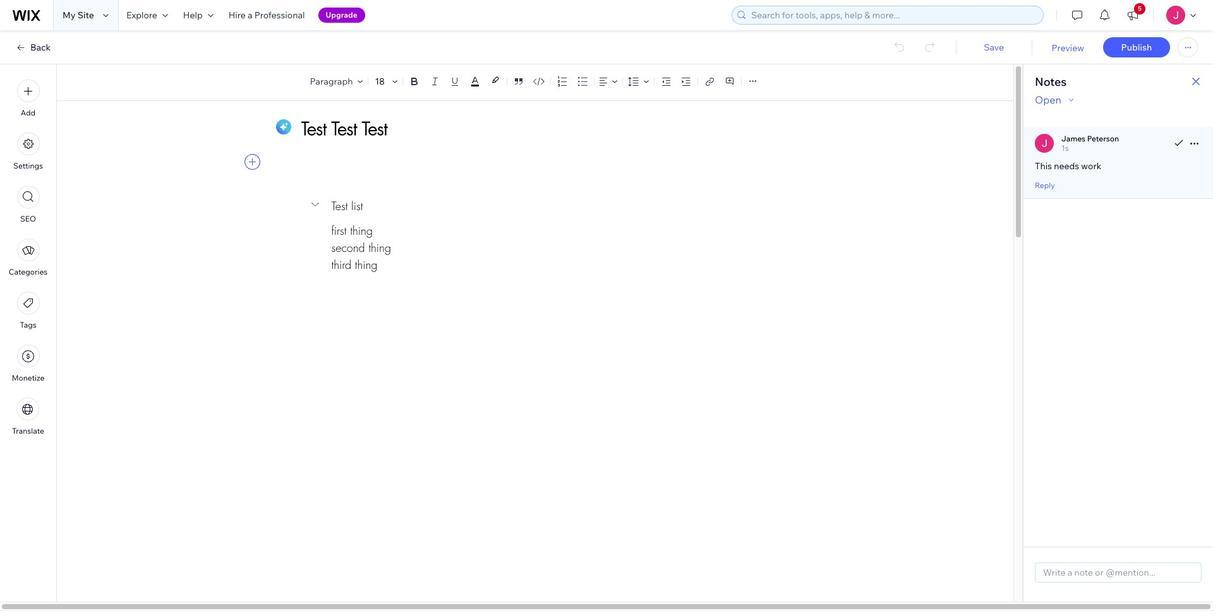 Task type: vqa. For each thing, say whether or not it's contained in the screenshot.
library
no



Task type: describe. For each thing, give the bounding box(es) containing it.
site
[[78, 9, 94, 21]]

show actions menu image
[[1187, 136, 1202, 151]]

categories
[[9, 267, 48, 277]]

5
[[1139, 4, 1142, 13]]

preview
[[1052, 42, 1085, 54]]

Search for tools, apps, help & more... field
[[748, 6, 1040, 24]]

back
[[30, 42, 51, 53]]

note created by: james peterson element
[[1062, 134, 1120, 144]]

Font Size field
[[374, 75, 388, 88]]

Add a Catchy Title text field
[[301, 117, 755, 140]]

my
[[63, 9, 76, 21]]

this needs work
[[1036, 161, 1102, 172]]

peterson
[[1088, 134, 1120, 144]]

2 vertical spatial thing
[[355, 258, 378, 272]]

notes
[[1036, 75, 1067, 89]]

preview button
[[1052, 42, 1085, 54]]

paragraph button
[[308, 73, 366, 90]]

open
[[1036, 94, 1062, 106]]

translate button
[[12, 398, 44, 436]]

tags button
[[17, 292, 40, 330]]

needs
[[1055, 161, 1080, 172]]

james peterson 1s
[[1062, 134, 1120, 153]]

add button
[[17, 80, 40, 118]]

james
[[1062, 134, 1086, 144]]

settings button
[[13, 133, 43, 171]]

5 button
[[1120, 0, 1147, 30]]

this
[[1036, 161, 1053, 172]]

list
[[352, 199, 363, 213]]

my site
[[63, 9, 94, 21]]

explore
[[126, 9, 157, 21]]

upgrade
[[326, 10, 358, 20]]



Task type: locate. For each thing, give the bounding box(es) containing it.
thing right third
[[355, 258, 378, 272]]

second
[[332, 241, 365, 255]]

tags
[[20, 321, 36, 330]]

third
[[332, 258, 352, 272]]

save
[[984, 42, 1005, 53]]

seo
[[20, 214, 36, 224]]

test list
[[332, 199, 363, 213]]

menu containing add
[[0, 72, 56, 444]]

a
[[248, 9, 253, 21]]

hire a professional
[[229, 9, 305, 21]]

help button
[[176, 0, 221, 30]]

publish button
[[1104, 37, 1171, 58]]

first
[[332, 224, 347, 238]]

professional
[[255, 9, 305, 21]]

seo button
[[17, 186, 40, 224]]

hire
[[229, 9, 246, 21]]

categories button
[[9, 239, 48, 277]]

test
[[332, 199, 348, 213]]

resolve note image
[[1172, 136, 1187, 151]]

thing right second
[[369, 241, 391, 255]]

0 vertical spatial thing
[[350, 224, 373, 238]]

reply
[[1036, 180, 1056, 190]]

add
[[21, 108, 35, 118]]

monetize button
[[12, 345, 44, 383]]

save button
[[969, 42, 1020, 53]]

open button
[[1036, 92, 1077, 107]]

thing
[[350, 224, 373, 238], [369, 241, 391, 255], [355, 258, 378, 272]]

monetize
[[12, 374, 44, 383]]

back button
[[15, 42, 51, 53]]

first thing second thing third thing
[[332, 224, 391, 272]]

settings
[[13, 161, 43, 171]]

menu
[[0, 72, 56, 444]]

paragraph
[[310, 76, 353, 87]]

hire a professional link
[[221, 0, 313, 30]]

work
[[1082, 161, 1102, 172]]

reply button
[[1036, 180, 1056, 191]]

upgrade button
[[318, 8, 365, 23]]

publish
[[1122, 42, 1153, 53]]

translate
[[12, 427, 44, 436]]

1s
[[1062, 144, 1069, 153]]

thing up second
[[350, 224, 373, 238]]

help
[[183, 9, 203, 21]]

1 vertical spatial thing
[[369, 241, 391, 255]]



